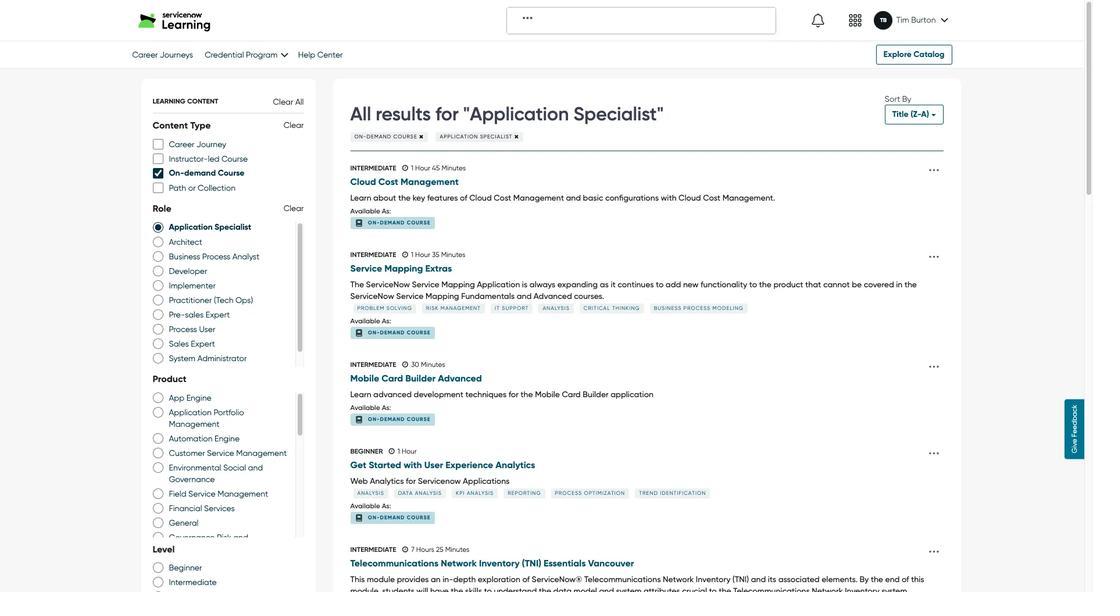 Task type: locate. For each thing, give the bounding box(es) containing it.
1 vertical spatial 1
[[411, 251, 414, 259]]

2 vertical spatial 1
[[398, 447, 400, 456]]

title (z-a)
[[893, 109, 932, 119]]

clear for role
[[284, 204, 304, 213]]

0 vertical spatial mobile
[[351, 373, 380, 384]]

it
[[611, 280, 616, 289]]

service mapping extras the servicenow service mapping application is always expanding as it continues to add new functionality to the product that cannot be covered in the servicenow service mapping fundamentals and advanced courses. problem solving risk management it support analysis critical thinking business process modeling
[[351, 263, 918, 311]]

hours
[[417, 546, 435, 554]]

crucial
[[683, 586, 708, 592]]

0 vertical spatial telecommunications
[[351, 558, 439, 569]]

1 horizontal spatial inventory
[[696, 575, 731, 584]]

0 vertical spatial (tni)
[[522, 558, 542, 569]]

servicenow up problem
[[351, 291, 395, 301]]

for
[[436, 103, 459, 125], [509, 390, 519, 399], [406, 476, 416, 486]]

business down architect
[[169, 252, 200, 261]]

application up fundamentals
[[477, 280, 520, 289]]

1 horizontal spatial advanced
[[534, 291, 572, 301]]

get started with user experience analytics link
[[351, 460, 925, 471]]

governance inside environmental social and governance
[[169, 475, 215, 484]]

1 vertical spatial risk
[[217, 533, 231, 542]]

0 vertical spatial network
[[441, 558, 477, 569]]

process down new
[[684, 305, 711, 311]]

for for advanced
[[509, 390, 519, 399]]

with inside cloud cost management learn about the key features of cloud cost management and basic configurations with cloud cost management.
[[661, 193, 677, 202]]

on-demand course button
[[351, 132, 428, 142]]

type
[[190, 120, 211, 131]]

advanced
[[374, 390, 412, 399]]

1 vertical spatial governance
[[169, 533, 215, 542]]

catalog
[[914, 49, 945, 59]]

level
[[153, 544, 175, 555]]

network down elements. at the right bottom of the page
[[813, 586, 844, 592]]

2 as: from the top
[[382, 317, 391, 325]]

career for career journey
[[169, 140, 195, 149]]

tim burton
[[897, 15, 937, 24]]

expert up system administrator at bottom left
[[191, 339, 215, 348]]

portfolio
[[214, 408, 244, 417]]

network up crucial
[[663, 575, 694, 584]]

application specialist inside button
[[440, 134, 515, 140]]

0 vertical spatial specialist
[[480, 134, 513, 140]]

0 horizontal spatial career
[[132, 50, 158, 59]]

governance up compliance
[[169, 533, 215, 542]]

0 horizontal spatial inventory
[[479, 558, 520, 569]]

fundamentals
[[462, 291, 515, 301]]

inventory
[[479, 558, 520, 569], [696, 575, 731, 584], [846, 586, 880, 592]]

available down "web"
[[351, 502, 380, 510]]

1 horizontal spatial with
[[661, 193, 677, 202]]

1 horizontal spatial application specialist
[[440, 134, 515, 140]]

pre-sales expert
[[169, 310, 230, 319]]

advanced inside 'mobile card builder advanced learn advanced development techniques for the mobile card builder application'
[[438, 373, 482, 384]]

clock o image
[[402, 546, 408, 553]]

hour for service mapping extras
[[416, 251, 431, 259]]

inventory down elements. at the right bottom of the page
[[846, 586, 880, 592]]

explore catalog link
[[877, 45, 953, 65]]

available as: down problem
[[351, 317, 391, 325]]

1 vertical spatial builder
[[583, 390, 609, 399]]

for inside 'mobile card builder advanced learn advanced development techniques for the mobile card builder application'
[[509, 390, 519, 399]]

clock o image
[[402, 165, 408, 172], [402, 251, 408, 258], [402, 361, 408, 368], [389, 448, 395, 455]]

1 horizontal spatial cost
[[494, 193, 512, 202]]

with down 1 hour on the left
[[404, 460, 422, 471]]

business process analyst
[[169, 252, 260, 261]]

minutes
[[442, 164, 466, 172], [441, 251, 466, 259], [421, 361, 446, 369], [446, 546, 470, 554]]

the left key
[[399, 193, 411, 202]]

for up data
[[406, 476, 416, 486]]

the down servicenow®
[[539, 586, 552, 592]]

0 horizontal spatial risk
[[217, 533, 231, 542]]

practitioner
[[169, 295, 212, 305]]

cloud
[[351, 176, 376, 188], [470, 193, 492, 202], [679, 193, 702, 202]]

tim
[[897, 15, 910, 24]]

and inside cloud cost management learn about the key features of cloud cost management and basic configurations with cloud cost management.
[[566, 193, 581, 202]]

explore catalog
[[884, 49, 945, 59]]

the left 'end' at bottom
[[871, 575, 884, 584]]

clock o image left '35'
[[402, 251, 408, 258]]

for inside get started with user experience analytics web analytics for servicenow applications analysis data analysis kpi analysis reporting process optimization trend identification
[[406, 476, 416, 486]]

0 vertical spatial learn
[[351, 193, 372, 202]]

demand down data
[[380, 514, 405, 521]]

times image
[[419, 134, 424, 139]]

cost
[[379, 176, 399, 188], [494, 193, 512, 202], [704, 193, 721, 202]]

the inside 'mobile card builder advanced learn advanced development techniques for the mobile card builder application'
[[521, 390, 533, 399]]

2 horizontal spatial network
[[813, 586, 844, 592]]

business inside service mapping extras the servicenow service mapping application is always expanding as it continues to add new functionality to the product that cannot be covered in the servicenow service mapping fundamentals and advanced courses. problem solving risk management it support analysis critical thinking business process modeling
[[654, 305, 682, 311]]

this
[[351, 575, 365, 584]]

expert
[[206, 310, 230, 319], [191, 339, 215, 348]]

to right crucial
[[710, 586, 717, 592]]

all inside clear all button
[[296, 97, 304, 106]]

intermediate up module at the left of page
[[351, 546, 397, 554]]

expert down (tech
[[206, 310, 230, 319]]

2 vertical spatial ... button
[[925, 439, 944, 462]]

exploration
[[478, 575, 521, 584]]

risk inside governance risk and compliance
[[217, 533, 231, 542]]

application right times icon
[[440, 134, 479, 140]]

0 horizontal spatial user
[[199, 325, 215, 334]]

None radio
[[153, 222, 163, 233], [153, 251, 163, 262], [153, 309, 163, 320], [153, 338, 163, 350], [153, 392, 163, 404], [153, 406, 163, 418], [153, 433, 163, 444], [153, 462, 163, 473], [153, 488, 163, 500], [153, 517, 163, 529], [153, 562, 163, 574], [153, 577, 163, 589], [153, 222, 163, 233], [153, 251, 163, 262], [153, 309, 163, 320], [153, 338, 163, 350], [153, 392, 163, 404], [153, 406, 163, 418], [153, 433, 163, 444], [153, 462, 163, 473], [153, 488, 163, 500], [153, 517, 163, 529], [153, 562, 163, 574], [153, 577, 163, 589]]

header menu menu bar
[[779, 2, 953, 38]]

clock o image left the 30
[[402, 361, 408, 368]]

associated
[[779, 575, 820, 584]]

process inside get started with user experience analytics web analytics for servicenow applications analysis data analysis kpi analysis reporting process optimization trend identification
[[555, 490, 583, 496]]

1 horizontal spatial analytics
[[496, 460, 536, 471]]

1 governance from the top
[[169, 475, 215, 484]]

2 learn from the top
[[351, 390, 372, 399]]

functionality
[[701, 280, 748, 289]]

user inside get started with user experience analytics web analytics for servicenow applications analysis data analysis kpi analysis reporting process optimization trend identification
[[425, 460, 444, 471]]

servicenow
[[418, 476, 461, 486]]

with down 'cloud cost management' link
[[661, 193, 677, 202]]

available as: down about
[[351, 207, 391, 215]]

1 vertical spatial clear button
[[284, 202, 304, 216]]

2 intermediate from the top
[[351, 251, 397, 259]]

process
[[202, 252, 231, 261], [684, 305, 711, 311], [169, 325, 197, 334], [555, 490, 583, 496]]

0 horizontal spatial (tni)
[[522, 558, 542, 569]]

5 ... from the top
[[929, 538, 940, 557]]

intermediate for cloud cost management
[[351, 164, 397, 172]]

1 horizontal spatial user
[[425, 460, 444, 471]]

analysis
[[543, 305, 570, 311], [358, 490, 385, 496], [415, 490, 442, 496], [467, 490, 494, 496]]

1 vertical spatial ... button
[[925, 353, 944, 375]]

available
[[351, 207, 380, 215], [351, 317, 380, 325], [351, 404, 380, 412], [351, 502, 380, 510]]

1 vertical spatial advanced
[[438, 373, 482, 384]]

analytics
[[496, 460, 536, 471], [370, 476, 404, 486]]

1 vertical spatial mobile
[[535, 390, 560, 399]]

analytics down started
[[370, 476, 404, 486]]

1 horizontal spatial engine
[[215, 434, 240, 443]]

of up understand
[[523, 575, 530, 584]]

applications
[[463, 476, 510, 486]]

1 vertical spatial for
[[509, 390, 519, 399]]

service up social
[[207, 448, 234, 458]]

None checkbox
[[153, 138, 163, 150], [153, 153, 163, 165], [153, 138, 163, 150], [153, 153, 163, 165]]

0 vertical spatial for
[[436, 103, 459, 125]]

career left journeys
[[132, 50, 158, 59]]

analysis down the always at the top of the page
[[543, 305, 570, 311]]

and inside service mapping extras the servicenow service mapping application is always expanding as it continues to add new functionality to the product that cannot be covered in the servicenow service mapping fundamentals and advanced courses. problem solving risk management it support analysis critical thinking business process modeling
[[517, 291, 532, 301]]

... for service mapping extras
[[929, 243, 940, 262]]

minutes right 45 on the left
[[442, 164, 466, 172]]

1 left 45 on the left
[[411, 164, 414, 172]]

specialist inside button
[[480, 134, 513, 140]]

1 vertical spatial user
[[425, 460, 444, 471]]

1 horizontal spatial image image
[[849, 13, 863, 27]]

1 horizontal spatial specialist
[[480, 134, 513, 140]]

1
[[411, 164, 414, 172], [411, 251, 414, 259], [398, 447, 400, 456]]

servicenow up 'solving'
[[366, 280, 410, 289]]

program
[[246, 50, 278, 59]]

ops)
[[236, 295, 253, 305]]

course
[[394, 134, 418, 140], [222, 154, 248, 163], [218, 168, 245, 178], [407, 219, 431, 226], [407, 329, 431, 336], [407, 416, 431, 422], [407, 514, 431, 521]]

results
[[376, 103, 431, 125]]

7 hours 25 minutes
[[411, 546, 470, 554]]

1 available from the top
[[351, 207, 380, 215]]

(tni) up servicenow®
[[522, 558, 542, 569]]

0 horizontal spatial analytics
[[370, 476, 404, 486]]

0 vertical spatial risk
[[426, 305, 439, 311]]

0 horizontal spatial application specialist
[[169, 222, 251, 232]]

network
[[441, 558, 477, 569], [663, 575, 694, 584], [813, 586, 844, 592]]

0 vertical spatial clear
[[273, 97, 294, 106]]

1 horizontal spatial cloud
[[470, 193, 492, 202]]

intermediate up about
[[351, 164, 397, 172]]

automation engine
[[169, 434, 240, 443]]

intermediate up advanced
[[351, 361, 397, 369]]

techniques
[[466, 390, 507, 399]]

1 vertical spatial specialist
[[215, 222, 251, 232]]

governance down environmental
[[169, 475, 215, 484]]

as: down 'solving'
[[382, 317, 391, 325]]

telecommunications down clock o icon in the left bottom of the page
[[351, 558, 439, 569]]

on-demand course down 'solving'
[[368, 329, 431, 336]]

image image
[[812, 13, 826, 27], [849, 13, 863, 27]]

3 ... button from the top
[[925, 439, 944, 462]]

2 governance from the top
[[169, 533, 215, 542]]

None checkbox
[[153, 167, 163, 179], [153, 182, 163, 194], [153, 167, 163, 179], [153, 182, 163, 194]]

intermediate for mobile card builder advanced
[[351, 361, 397, 369]]

all down help at the left
[[296, 97, 304, 106]]

1 intermediate from the top
[[351, 164, 397, 172]]

reporting
[[508, 490, 541, 496]]

sales
[[185, 310, 204, 319]]

credential program link
[[205, 50, 287, 59]]

1 horizontal spatial (tni)
[[733, 575, 750, 584]]

clock o image for mobile card builder advanced
[[402, 361, 408, 368]]

... button for telecommunications network inventory (tni) essentials vancouver
[[925, 538, 944, 560]]

clock o image for get started with user experience analytics
[[389, 448, 395, 455]]

intermediate
[[169, 578, 217, 587]]

and down services
[[233, 533, 248, 542]]

engine for automation engine
[[215, 434, 240, 443]]

hour left '35'
[[416, 251, 431, 259]]

management down social
[[218, 489, 268, 498]]

2 vertical spatial network
[[813, 586, 844, 592]]

None radio
[[153, 236, 163, 248], [153, 265, 163, 277], [153, 280, 163, 291], [153, 294, 163, 306], [153, 323, 163, 335], [153, 352, 163, 364], [153, 447, 163, 459], [153, 502, 163, 514], [153, 532, 163, 543], [153, 236, 163, 248], [153, 265, 163, 277], [153, 280, 163, 291], [153, 294, 163, 306], [153, 323, 163, 335], [153, 352, 163, 364], [153, 447, 163, 459], [153, 502, 163, 514], [153, 532, 163, 543]]

course down 'solving'
[[407, 329, 431, 336]]

all results for "application specialist"
[[351, 103, 664, 125]]

cloud right features in the left of the page
[[470, 193, 492, 202]]

0 horizontal spatial all
[[296, 97, 304, 106]]

0 horizontal spatial builder
[[406, 373, 436, 384]]

0 vertical spatial engine
[[187, 393, 212, 402]]

1 left '35'
[[411, 251, 414, 259]]

0 vertical spatial hour
[[416, 164, 431, 172]]

course inside button
[[394, 134, 418, 140]]

specialist up analyst
[[215, 222, 251, 232]]

3 ... from the top
[[929, 353, 940, 372]]

service mapping extras link
[[351, 263, 925, 274]]

and right social
[[248, 463, 263, 472]]

0 vertical spatial with
[[661, 193, 677, 202]]

extras
[[426, 263, 452, 274]]

analytics up reporting
[[496, 460, 536, 471]]

1 ... button from the top
[[925, 156, 944, 179]]

0 horizontal spatial advanced
[[438, 373, 482, 384]]

... button for analytics
[[925, 439, 944, 462]]

process inside service mapping extras the servicenow service mapping application is always expanding as it continues to add new functionality to the product that cannot be covered in the servicenow service mapping fundamentals and advanced courses. problem solving risk management it support analysis critical thinking business process modeling
[[684, 305, 711, 311]]

minutes right '35'
[[441, 251, 466, 259]]

2 ... button from the top
[[925, 353, 944, 375]]

clock o image left 45 on the left
[[402, 165, 408, 172]]

2 ... from the top
[[929, 243, 940, 262]]

specialist left times image
[[480, 134, 513, 140]]

0 horizontal spatial cloud
[[351, 176, 376, 188]]

1 horizontal spatial network
[[663, 575, 694, 584]]

1 vertical spatial telecommunications
[[585, 575, 661, 584]]

30 minutes
[[411, 361, 446, 369]]

vancouver
[[589, 558, 635, 569]]

students
[[382, 586, 415, 592]]

on-demand course down about
[[368, 219, 431, 226]]

add
[[666, 280, 682, 289]]

list
[[333, 151, 962, 592]]

an
[[431, 575, 441, 584]]

0 vertical spatial advanced
[[534, 291, 572, 301]]

0 vertical spatial card
[[382, 373, 403, 384]]

available as: down advanced
[[351, 404, 391, 412]]

0 horizontal spatial by
[[860, 575, 869, 584]]

4 intermediate from the top
[[351, 546, 397, 554]]

help
[[298, 50, 316, 59]]

1 ... from the top
[[929, 156, 940, 175]]

clock o image up started
[[389, 448, 395, 455]]

2 horizontal spatial for
[[509, 390, 519, 399]]

1 vertical spatial engine
[[215, 434, 240, 443]]

learn
[[351, 193, 372, 202], [351, 390, 372, 399]]

0 vertical spatial governance
[[169, 475, 215, 484]]

0 horizontal spatial with
[[404, 460, 422, 471]]

hour up data
[[402, 447, 417, 456]]

thinking
[[613, 305, 640, 311]]

process left optimization
[[555, 490, 583, 496]]

clear for content type
[[284, 120, 304, 130]]

service
[[351, 263, 382, 274], [412, 280, 440, 289], [397, 291, 424, 301], [207, 448, 234, 458], [189, 489, 216, 498]]

solving
[[387, 305, 412, 311]]

1 vertical spatial (tni)
[[733, 575, 750, 584]]

and
[[566, 193, 581, 202], [517, 291, 532, 301], [248, 463, 263, 472], [233, 533, 248, 542], [752, 575, 767, 584], [600, 586, 615, 592]]

and down is
[[517, 291, 532, 301]]

2 horizontal spatial telecommunications
[[734, 586, 810, 592]]

telecommunications
[[351, 558, 439, 569], [585, 575, 661, 584], [734, 586, 810, 592]]

minutes for cloud cost management
[[442, 164, 466, 172]]

builder left the application
[[583, 390, 609, 399]]

application inside button
[[440, 134, 479, 140]]

0 vertical spatial business
[[169, 252, 200, 261]]

risk down services
[[217, 533, 231, 542]]

application inside "application portfolio management"
[[169, 408, 212, 417]]

0 vertical spatial ... button
[[925, 156, 944, 179]]

journey
[[197, 140, 226, 149]]

attributes
[[644, 586, 681, 592]]

2 ... button from the top
[[925, 538, 944, 560]]

management inside "application portfolio management"
[[169, 419, 220, 429]]

0 vertical spatial 1
[[411, 164, 414, 172]]

mobile
[[351, 373, 380, 384], [535, 390, 560, 399]]

2 available from the top
[[351, 317, 380, 325]]

1 vertical spatial with
[[404, 460, 422, 471]]

engine up customer service management
[[215, 434, 240, 443]]

and left basic
[[566, 193, 581, 202]]

learn left about
[[351, 193, 372, 202]]

user up servicenow
[[425, 460, 444, 471]]

1 available as: from the top
[[351, 207, 391, 215]]

title
[[893, 109, 909, 119]]

management up automation on the left of the page
[[169, 419, 220, 429]]

2 clear button from the top
[[284, 202, 304, 216]]

all up on-demand course button
[[351, 103, 371, 125]]

4 ... from the top
[[929, 439, 940, 459]]

1 vertical spatial card
[[562, 390, 581, 399]]

kpi
[[456, 490, 465, 496]]

management down 45 on the left
[[401, 176, 459, 188]]

0 horizontal spatial engine
[[187, 393, 212, 402]]

hour for cloud cost management
[[416, 164, 431, 172]]

2 horizontal spatial inventory
[[846, 586, 880, 592]]

1 learn from the top
[[351, 193, 372, 202]]

1 ... button from the top
[[925, 243, 944, 265]]

1 vertical spatial clear
[[284, 120, 304, 130]]

3 available from the top
[[351, 404, 380, 412]]

analysis down applications
[[467, 490, 494, 496]]

0 horizontal spatial mobile
[[351, 373, 380, 384]]

will
[[417, 586, 428, 592]]

system
[[617, 586, 642, 592]]

critical
[[584, 305, 611, 311]]

as: down about
[[382, 207, 391, 215]]

0 horizontal spatial of
[[460, 193, 468, 202]]

0 vertical spatial inventory
[[479, 558, 520, 569]]

risk right 'solving'
[[426, 305, 439, 311]]

hour
[[416, 164, 431, 172], [416, 251, 431, 259], [402, 447, 417, 456]]

telecommunications up system
[[585, 575, 661, 584]]

management up social
[[236, 448, 287, 458]]

0 horizontal spatial business
[[169, 252, 200, 261]]

0 vertical spatial career
[[132, 50, 158, 59]]

inventory up 'exploration'
[[479, 558, 520, 569]]

learn inside 'mobile card builder advanced learn advanced development techniques for the mobile card builder application'
[[351, 390, 372, 399]]

data
[[554, 586, 572, 592]]

sort
[[886, 94, 901, 104]]

process user
[[169, 325, 215, 334]]

1 horizontal spatial business
[[654, 305, 682, 311]]

3 intermediate from the top
[[351, 361, 397, 369]]

to left add
[[656, 280, 664, 289]]

(tni)
[[522, 558, 542, 569], [733, 575, 750, 584]]

end
[[886, 575, 900, 584]]

be
[[853, 280, 862, 289]]

1 vertical spatial business
[[654, 305, 682, 311]]

2 vertical spatial telecommunications
[[734, 586, 810, 592]]

telecommunications network inventory (tni) essentials vancouver link
[[351, 558, 925, 569]]

0 horizontal spatial image image
[[812, 13, 826, 27]]

configurations
[[606, 193, 659, 202]]

application specialist up architect
[[169, 222, 251, 232]]

1 horizontal spatial risk
[[426, 305, 439, 311]]

1 vertical spatial ... button
[[925, 538, 944, 560]]

1 clear button from the top
[[284, 119, 304, 133]]

0 vertical spatial clear button
[[284, 119, 304, 133]]

skills
[[466, 586, 482, 592]]

available down problem
[[351, 317, 380, 325]]

management down fundamentals
[[441, 305, 481, 311]]

financial services
[[169, 504, 235, 513]]

times image
[[515, 134, 520, 139]]

on- inside on-demand course button
[[355, 134, 367, 140]]

builder down the 30
[[406, 373, 436, 384]]

demand down results
[[367, 134, 392, 140]]

1 vertical spatial inventory
[[696, 575, 731, 584]]

cloud down 'cloud cost management' link
[[679, 193, 702, 202]]

by right elements. at the right bottom of the page
[[860, 575, 869, 584]]



Task type: vqa. For each thing, say whether or not it's contained in the screenshot.
top 2023
no



Task type: describe. For each thing, give the bounding box(es) containing it.
sales expert
[[169, 339, 215, 348]]

new
[[684, 280, 699, 289]]

process up sales
[[169, 325, 197, 334]]

environmental
[[169, 463, 221, 472]]

1 for get started with user experience analytics
[[398, 447, 400, 456]]

minutes right the 30
[[421, 361, 446, 369]]

governance inside governance risk and compliance
[[169, 533, 215, 542]]

content type
[[153, 120, 211, 131]]

0 horizontal spatial telecommunications
[[351, 558, 439, 569]]

1 as: from the top
[[382, 207, 391, 215]]

led
[[208, 154, 220, 163]]

demand inside on-demand course button
[[367, 134, 392, 140]]

for for user
[[406, 476, 416, 486]]

product
[[153, 373, 187, 384]]

0 horizontal spatial specialist
[[215, 222, 251, 232]]

0 vertical spatial servicenow
[[366, 280, 410, 289]]

(z-
[[911, 109, 922, 119]]

3 available as: from the top
[[351, 404, 391, 412]]

2 vertical spatial inventory
[[846, 586, 880, 592]]

1 image image from the left
[[812, 13, 826, 27]]

path or collection
[[169, 183, 236, 193]]

1 vertical spatial network
[[663, 575, 694, 584]]

... button for cloud cost management
[[925, 156, 944, 179]]

1 horizontal spatial mobile
[[535, 390, 560, 399]]

clear button for content type
[[284, 119, 304, 133]]

analysis down "web"
[[358, 490, 385, 496]]

beginner
[[351, 447, 383, 456]]

data
[[399, 490, 413, 496]]

application inside service mapping extras the servicenow service mapping application is always expanding as it continues to add new functionality to the product that cannot be covered in the servicenow service mapping fundamentals and advanced courses. problem solving risk management it support analysis critical thinking business process modeling
[[477, 280, 520, 289]]

course down data
[[407, 514, 431, 521]]

0 horizontal spatial network
[[441, 558, 477, 569]]

burton
[[912, 15, 937, 24]]

search results region
[[333, 79, 962, 592]]

demand down advanced
[[380, 416, 405, 422]]

management left basic
[[514, 193, 564, 202]]

with inside get started with user experience analytics web analytics for servicenow applications analysis data analysis kpi analysis reporting process optimization trend identification
[[404, 460, 422, 471]]

key
[[413, 193, 425, 202]]

learn inside cloud cost management learn about the key features of cloud cost management and basic configurations with cloud cost management.
[[351, 193, 372, 202]]

... for cloud cost management
[[929, 156, 940, 175]]

understand
[[494, 586, 537, 592]]

product
[[774, 280, 804, 289]]

service down extras at left
[[412, 280, 440, 289]]

risk inside service mapping extras the servicenow service mapping application is always expanding as it continues to add new functionality to the product that cannot be covered in the servicenow service mapping fundamentals and advanced courses. problem solving risk management it support analysis critical thinking business process modeling
[[426, 305, 439, 311]]

automation
[[169, 434, 213, 443]]

service up the
[[351, 263, 382, 274]]

career for career journeys
[[132, 50, 158, 59]]

4 available from the top
[[351, 502, 380, 510]]

support
[[502, 305, 529, 311]]

2 image image from the left
[[849, 13, 863, 27]]

servicenow®
[[532, 575, 583, 584]]

basic
[[583, 193, 604, 202]]

the left product
[[760, 280, 772, 289]]

cloud cost management link
[[351, 176, 925, 188]]

4 available as: from the top
[[351, 502, 391, 510]]

35
[[432, 251, 440, 259]]

4 as: from the top
[[382, 502, 391, 510]]

and left its
[[752, 575, 767, 584]]

application up architect
[[169, 222, 213, 232]]

and right model
[[600, 586, 615, 592]]

service up 'solving'
[[397, 291, 424, 301]]

content
[[153, 120, 188, 131]]

environmental social and governance
[[169, 463, 263, 484]]

2 available as: from the top
[[351, 317, 391, 325]]

... for get started with user experience analytics
[[929, 439, 940, 459]]

its
[[769, 575, 777, 584]]

course down development
[[407, 416, 431, 422]]

center
[[318, 50, 343, 59]]

of inside cloud cost management learn about the key features of cloud cost management and basic configurations with cloud cost management.
[[460, 193, 468, 202]]

mobile card builder advanced learn advanced development techniques for the mobile card builder application
[[351, 373, 654, 399]]

by inside telecommunications network inventory (tni) essentials vancouver this module provides an in-depth exploration of servicenow® telecommunications network inventory (tni) and its associated elements. by the end of this module, students will have the skills to understand the data model and system attributes crucial to the telecommunications network inventory system
[[860, 575, 869, 584]]

0 vertical spatial user
[[199, 325, 215, 334]]

to right skills
[[484, 586, 492, 592]]

practitioner (tech ops)
[[169, 295, 253, 305]]

and inside governance risk and compliance
[[233, 533, 248, 542]]

and inside environmental social and governance
[[248, 463, 263, 472]]

1 horizontal spatial builder
[[583, 390, 609, 399]]

0 vertical spatial analytics
[[496, 460, 536, 471]]

depth
[[454, 575, 476, 584]]

engine for app engine
[[187, 393, 212, 402]]

get
[[351, 460, 367, 471]]

clock o image for cloud cost management
[[402, 165, 408, 172]]

1 for cloud cost management
[[411, 164, 414, 172]]

1 vertical spatial analytics
[[370, 476, 404, 486]]

hour for get started with user experience analytics
[[402, 447, 417, 456]]

... button for service
[[925, 243, 944, 265]]

modeling
[[713, 305, 744, 311]]

on-demand course down advanced
[[368, 416, 431, 422]]

0 vertical spatial mapping
[[385, 263, 423, 274]]

customer service management
[[169, 448, 287, 458]]

course up collection
[[218, 168, 245, 178]]

1 for service mapping extras
[[411, 251, 414, 259]]

the down depth
[[451, 586, 464, 592]]

app
[[169, 393, 185, 402]]

advanced inside service mapping extras the servicenow service mapping application is always expanding as it continues to add new functionality to the product that cannot be covered in the servicenow service mapping fundamentals and advanced courses. problem solving risk management it support analysis critical thinking business process modeling
[[534, 291, 572, 301]]

analysis inside service mapping extras the servicenow service mapping application is always expanding as it continues to add new functionality to the product that cannot be covered in the servicenow service mapping fundamentals and advanced courses. problem solving risk management it support analysis critical thinking business process modeling
[[543, 305, 570, 311]]

demand down about
[[380, 219, 405, 226]]

the inside cloud cost management learn about the key features of cloud cost management and basic configurations with cloud cost management.
[[399, 193, 411, 202]]

a)
[[922, 109, 930, 119]]

started
[[369, 460, 402, 471]]

application
[[611, 390, 654, 399]]

general
[[169, 518, 199, 528]]

1 hour 45 minutes
[[411, 164, 466, 172]]

1 horizontal spatial by
[[903, 94, 912, 104]]

credential
[[205, 50, 244, 59]]

architect
[[169, 237, 202, 247]]

course down key
[[407, 219, 431, 226]]

path
[[169, 183, 186, 193]]

it
[[495, 305, 500, 311]]

1 vertical spatial application specialist
[[169, 222, 251, 232]]

list containing ...
[[333, 151, 962, 592]]

1 horizontal spatial for
[[436, 103, 459, 125]]

the right crucial
[[719, 586, 732, 592]]

problem
[[358, 305, 385, 311]]

identification
[[661, 490, 707, 496]]

implementer
[[169, 281, 216, 290]]

clear inside clear all button
[[273, 97, 294, 106]]

telecommunications network inventory (tni) essentials vancouver this module provides an in-depth exploration of servicenow® telecommunications network inventory (tni) and its associated elements. by the end of this module, students will have the skills to understand the data model and system attributes crucial to the telecommunications network inventory system
[[351, 558, 925, 592]]

45
[[432, 164, 440, 172]]

Search Courses, Paths, etc. text field
[[507, 7, 776, 33]]

... for telecommunications network inventory (tni) essentials vancouver
[[929, 538, 940, 557]]

1 vertical spatial servicenow
[[351, 291, 395, 301]]

collection
[[198, 183, 236, 193]]

all inside 'search results' region
[[351, 103, 371, 125]]

minutes for telecommunications network inventory (tni) essentials vancouver
[[446, 546, 470, 554]]

developer
[[169, 266, 207, 276]]

intermediate for telecommunications network inventory (tni) essentials vancouver
[[351, 546, 397, 554]]

governance risk and compliance
[[169, 533, 248, 554]]

that
[[806, 280, 822, 289]]

social
[[223, 463, 246, 472]]

0 horizontal spatial card
[[382, 373, 403, 384]]

career journeys
[[132, 50, 193, 59]]

cannot
[[824, 280, 851, 289]]

provides
[[397, 575, 429, 584]]

the right in
[[905, 280, 918, 289]]

credential program
[[205, 50, 278, 59]]

intermediate for service mapping extras
[[351, 251, 397, 259]]

3 as: from the top
[[382, 404, 391, 412]]

2 vertical spatial mapping
[[426, 291, 460, 301]]

financial
[[169, 504, 202, 513]]

management for cloud
[[401, 176, 459, 188]]

demand down 'solving'
[[380, 329, 405, 336]]

management for application
[[169, 419, 220, 429]]

portal logo image
[[138, 9, 216, 32]]

... for mobile card builder advanced
[[929, 353, 940, 372]]

demand up path or collection
[[184, 168, 216, 178]]

course right led on the top left of page
[[222, 154, 248, 163]]

career journeys link
[[132, 50, 193, 59]]

expanding
[[558, 280, 598, 289]]

on-demand course inside button
[[355, 134, 419, 140]]

instructor-led course
[[169, 154, 248, 163]]

0 horizontal spatial cost
[[379, 176, 399, 188]]

web
[[351, 476, 368, 486]]

optimization
[[584, 490, 626, 496]]

0 vertical spatial expert
[[206, 310, 230, 319]]

2 horizontal spatial of
[[902, 575, 910, 584]]

management for customer
[[236, 448, 287, 458]]

app engine
[[169, 393, 212, 402]]

on-demand course down data
[[368, 514, 431, 521]]

minutes for service mapping extras
[[441, 251, 466, 259]]

content
[[187, 97, 218, 105]]

0 vertical spatial builder
[[406, 373, 436, 384]]

2 horizontal spatial cloud
[[679, 193, 702, 202]]

or
[[188, 183, 196, 193]]

1 horizontal spatial telecommunications
[[585, 575, 661, 584]]

on-demand course down instructor-led course
[[169, 168, 245, 178]]

clear button for role
[[284, 202, 304, 216]]

analysis down servicenow
[[415, 490, 442, 496]]

role
[[153, 203, 171, 214]]

process left analyst
[[202, 252, 231, 261]]

management inside service mapping extras the servicenow service mapping application is always expanding as it continues to add new functionality to the product that cannot be covered in the servicenow service mapping fundamentals and advanced courses. problem solving risk management it support analysis critical thinking business process modeling
[[441, 305, 481, 311]]

elements.
[[822, 575, 858, 584]]

clock o image for service mapping extras
[[402, 251, 408, 258]]

cloud cost management learn about the key features of cloud cost management and basic configurations with cloud cost management.
[[351, 176, 776, 202]]

in-
[[443, 575, 454, 584]]

covered
[[865, 280, 895, 289]]

management for field
[[218, 489, 268, 498]]

module,
[[351, 586, 380, 592]]

to right "functionality"
[[750, 280, 758, 289]]

1 horizontal spatial of
[[523, 575, 530, 584]]

as
[[600, 280, 609, 289]]

trend
[[640, 490, 659, 496]]

the
[[351, 280, 364, 289]]

features
[[428, 193, 458, 202]]

always
[[530, 280, 556, 289]]

journeys
[[160, 50, 193, 59]]

1 vertical spatial mapping
[[442, 280, 475, 289]]

service up financial services
[[189, 489, 216, 498]]

2 horizontal spatial cost
[[704, 193, 721, 202]]

1 vertical spatial expert
[[191, 339, 215, 348]]

this
[[912, 575, 925, 584]]



